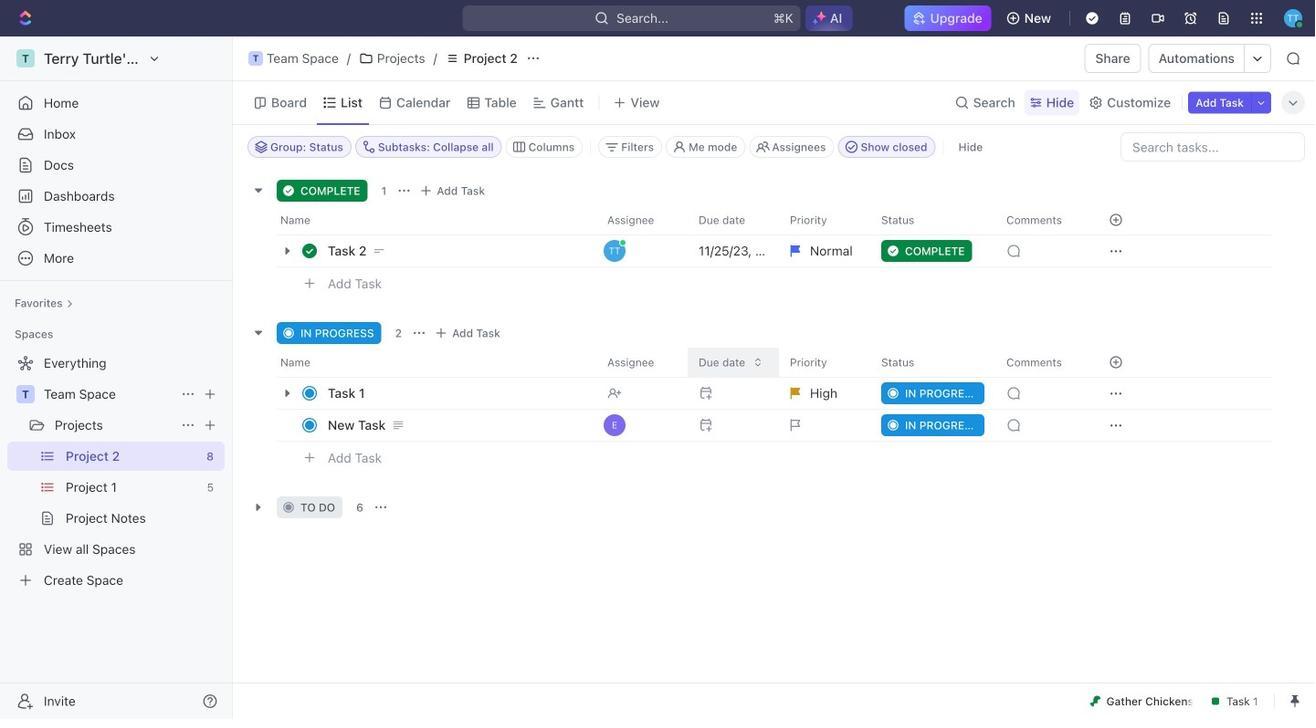 Task type: locate. For each thing, give the bounding box(es) containing it.
0 vertical spatial team space, , element
[[248, 51, 263, 66]]

0 horizontal spatial team space, , element
[[16, 385, 35, 404]]

tree inside the sidebar navigation
[[7, 349, 225, 596]]

Search tasks... text field
[[1122, 133, 1304, 161]]

team space, , element
[[248, 51, 263, 66], [16, 385, 35, 404]]

1 vertical spatial team space, , element
[[16, 385, 35, 404]]

sidebar navigation
[[0, 37, 237, 720]]

tree
[[7, 349, 225, 596]]



Task type: describe. For each thing, give the bounding box(es) containing it.
terry turtle's workspace, , element
[[16, 49, 35, 68]]

drumstick bite image
[[1090, 697, 1101, 707]]

1 horizontal spatial team space, , element
[[248, 51, 263, 66]]

team space, , element inside tree
[[16, 385, 35, 404]]



Task type: vqa. For each thing, say whether or not it's contained in the screenshot.
Team Space, , element to the left
yes



